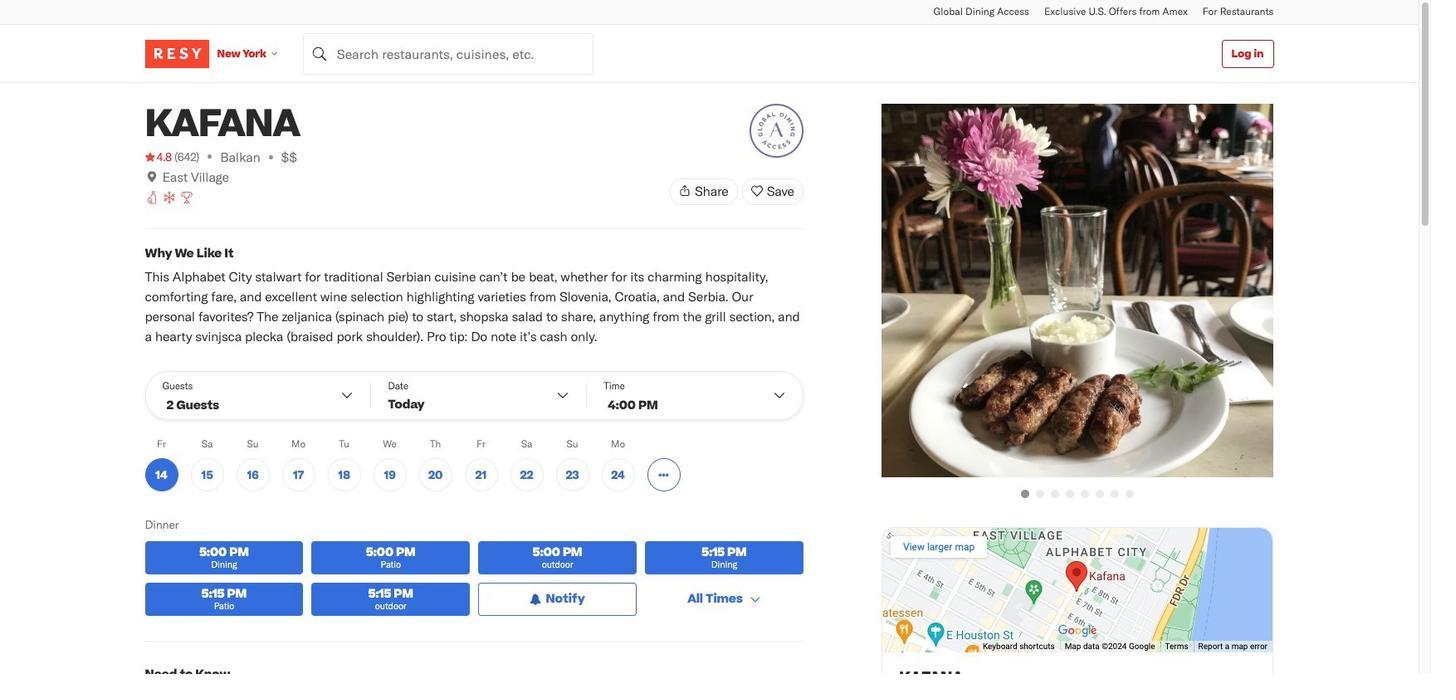 Task type: locate. For each thing, give the bounding box(es) containing it.
None field
[[303, 33, 594, 74]]



Task type: describe. For each thing, give the bounding box(es) containing it.
4.8 out of 5 stars image
[[145, 149, 172, 165]]

Search restaurants, cuisines, etc. text field
[[303, 33, 594, 74]]



Task type: vqa. For each thing, say whether or not it's contained in the screenshot.
field
yes



